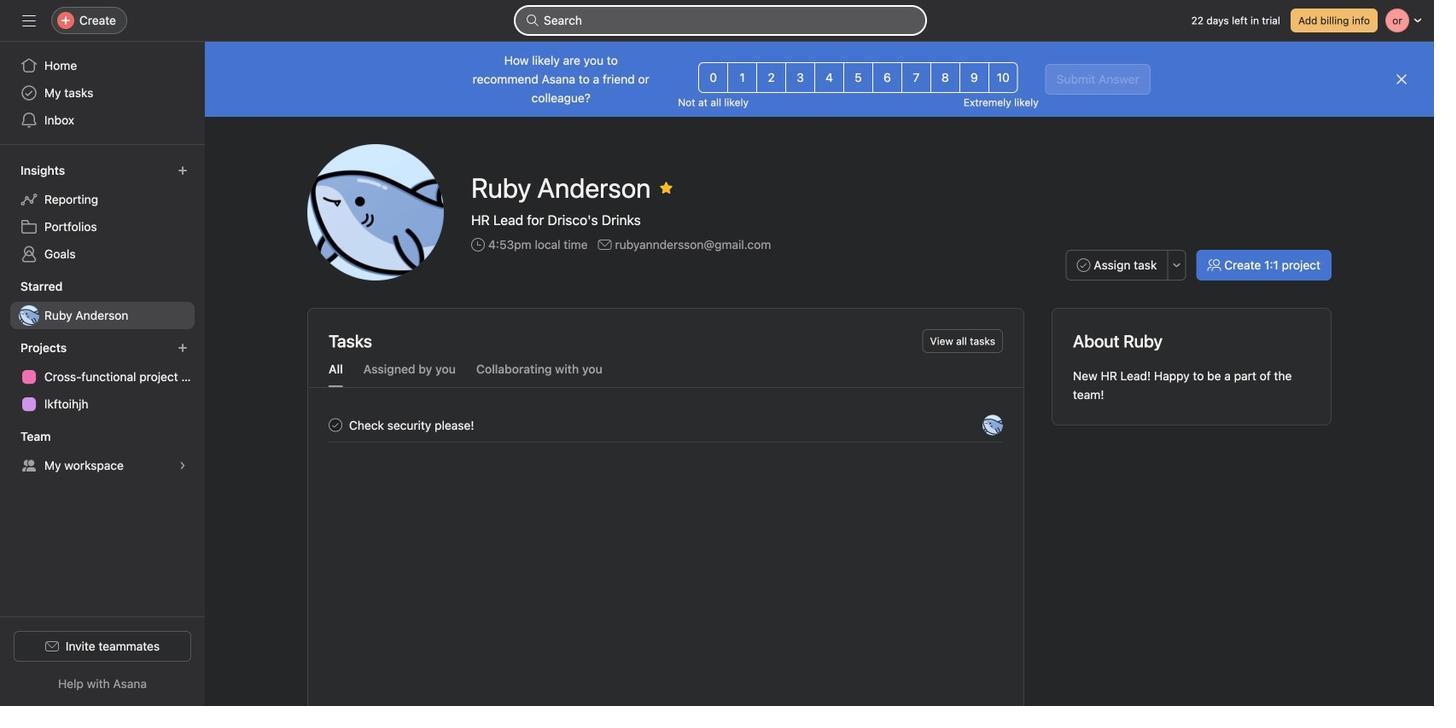 Task type: locate. For each thing, give the bounding box(es) containing it.
remove from starred image
[[659, 181, 673, 195]]

None radio
[[728, 62, 757, 93], [757, 62, 786, 93], [786, 62, 815, 93], [815, 62, 844, 93], [844, 62, 873, 93], [873, 62, 902, 93], [931, 62, 960, 93], [960, 62, 989, 93], [989, 62, 1018, 93], [728, 62, 757, 93], [757, 62, 786, 93], [786, 62, 815, 93], [815, 62, 844, 93], [844, 62, 873, 93], [873, 62, 902, 93], [931, 62, 960, 93], [960, 62, 989, 93], [989, 62, 1018, 93]]

prominent image
[[526, 14, 540, 27]]

list item
[[308, 409, 1024, 442]]

dismiss image
[[1395, 73, 1409, 86]]

toggle assignee popover image
[[983, 415, 1003, 436]]

insights element
[[0, 155, 205, 272]]

None radio
[[699, 62, 728, 93], [902, 62, 931, 93], [699, 62, 728, 93], [902, 62, 931, 93]]

projects element
[[0, 333, 205, 422]]

option group
[[699, 62, 1018, 93]]

mark complete image
[[325, 415, 346, 436]]

list box
[[516, 7, 926, 34]]

new project or portfolio image
[[178, 343, 188, 353]]

global element
[[0, 42, 205, 144]]



Task type: describe. For each thing, give the bounding box(es) containing it.
starred element
[[0, 272, 205, 333]]

Mark complete checkbox
[[325, 415, 346, 436]]

new insights image
[[178, 166, 188, 176]]

hide sidebar image
[[22, 14, 36, 27]]

tasks tabs tab list
[[308, 360, 1024, 388]]

teams element
[[0, 422, 205, 483]]

see details, my workspace image
[[178, 461, 188, 471]]



Task type: vqa. For each thing, say whether or not it's contained in the screenshot.
the Can comment, but can't edit anything in the project.
no



